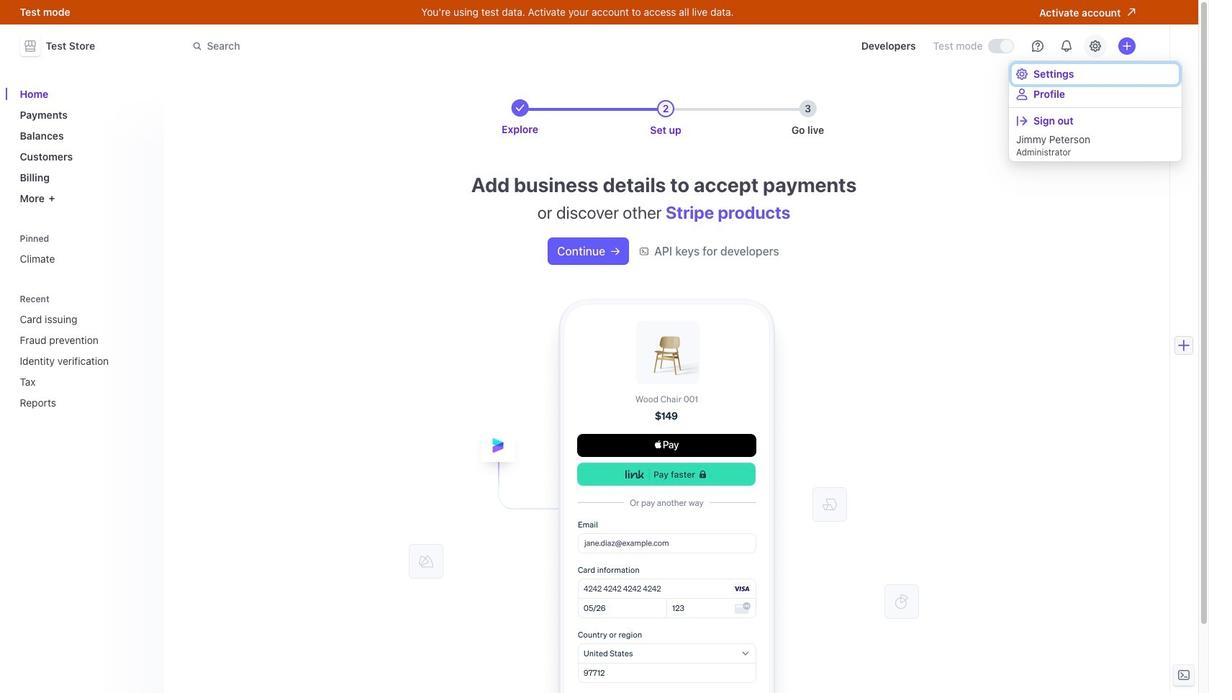 Task type: describe. For each thing, give the bounding box(es) containing it.
edit pins image
[[141, 234, 149, 243]]

Search text field
[[184, 33, 590, 59]]

settings image
[[1089, 40, 1101, 52]]

clear history image
[[141, 295, 149, 303]]

help image
[[1032, 40, 1043, 52]]

pinned element
[[14, 229, 155, 271]]

Test mode checkbox
[[989, 40, 1013, 53]]



Task type: locate. For each thing, give the bounding box(es) containing it.
None search field
[[184, 33, 590, 59]]

menu
[[1009, 61, 1182, 161]]

menu item
[[1012, 111, 1179, 131]]

2 recent element from the top
[[14, 307, 155, 415]]

1 recent element from the top
[[14, 289, 155, 415]]

recent element
[[14, 289, 155, 415], [14, 307, 155, 415]]

svg image
[[611, 247, 620, 256]]

notifications image
[[1061, 40, 1072, 52]]

core navigation links element
[[14, 82, 155, 210]]



